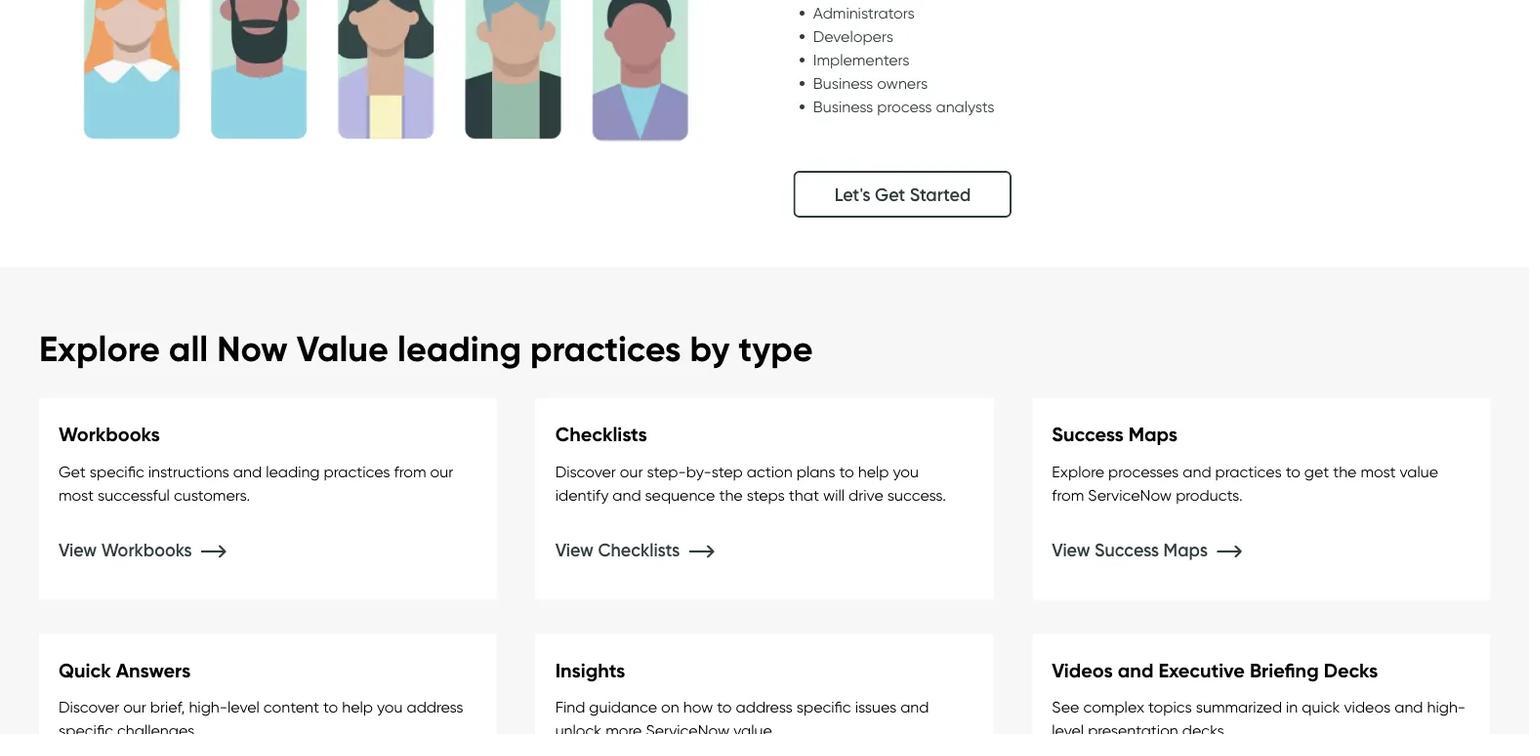 Task type: vqa. For each thing, say whether or not it's contained in the screenshot.
Get Specific Instructions And Leading Practices From Our Most Successful Customers.
yes



Task type: locate. For each thing, give the bounding box(es) containing it.
discover
[[555, 462, 616, 481], [59, 698, 119, 717]]

2 horizontal spatial our
[[620, 462, 643, 481]]

1 horizontal spatial discover
[[555, 462, 616, 481]]

most left successful at the left bottom
[[59, 485, 94, 504]]

1 address from the left
[[407, 698, 464, 717]]

high-
[[189, 698, 228, 717], [1428, 698, 1466, 717]]

specific
[[90, 462, 144, 481], [797, 698, 851, 717], [59, 722, 113, 735]]

0 horizontal spatial you
[[377, 698, 403, 717]]

0 horizontal spatial explore
[[39, 327, 160, 370]]

to inside discover our step-by-step action plans to help you identify and sequence the steps that will drive success.
[[840, 462, 854, 481]]

1 vertical spatial the
[[719, 485, 743, 504]]

discover our brief, high-level content to help you address specific challenges.
[[59, 698, 464, 735]]

summarized
[[1196, 698, 1283, 717]]

discover inside discover our brief, high-level content to help you address specific challenges.
[[59, 698, 119, 717]]

1 horizontal spatial most
[[1361, 462, 1396, 481]]

and inside "get specific instructions and leading practices from our most successful customers."
[[233, 462, 262, 481]]

practices inside explore processes and practices to get the most value from servicenow products.
[[1216, 462, 1282, 481]]

1 horizontal spatial high-
[[1428, 698, 1466, 717]]

1 horizontal spatial view
[[555, 539, 594, 560]]

level left content
[[228, 698, 260, 717]]

successful
[[98, 485, 170, 504]]

most inside explore processes and practices to get the most value from servicenow products.
[[1361, 462, 1396, 481]]

the down the step
[[719, 485, 743, 504]]

and inside explore processes and practices to get the most value from servicenow products.
[[1183, 462, 1212, 481]]

1 vertical spatial checklists
[[598, 539, 680, 560]]

and right "issues"
[[901, 698, 929, 717]]

1 vertical spatial explore
[[1052, 462, 1105, 481]]

0 vertical spatial workbooks
[[59, 422, 160, 447]]

discover for quick answers
[[59, 698, 119, 717]]

0 vertical spatial discover
[[555, 462, 616, 481]]

to right how on the bottom of page
[[717, 698, 732, 717]]

from
[[394, 462, 426, 481], [1052, 485, 1084, 504]]

view workbooks link
[[59, 539, 255, 560]]

and right videos
[[1395, 698, 1424, 717]]

0 horizontal spatial high-
[[189, 698, 228, 717]]

explore left all
[[39, 327, 160, 370]]

you inside discover our brief, high-level content to help you address specific challenges.
[[377, 698, 403, 717]]

high- inside discover our brief, high-level content to help you address specific challenges.
[[189, 698, 228, 717]]

1 horizontal spatial explore
[[1052, 462, 1105, 481]]

0 horizontal spatial get
[[59, 462, 86, 481]]

view workbooks
[[59, 539, 196, 560]]

view
[[59, 539, 97, 560], [555, 539, 594, 560], [1052, 539, 1091, 560]]

0 horizontal spatial help
[[342, 698, 373, 717]]

our inside discover our step-by-step action plans to help you identify and sequence the steps that will drive success.
[[620, 462, 643, 481]]

help
[[858, 462, 889, 481], [342, 698, 373, 717]]

high- right brief,
[[189, 698, 228, 717]]

1 horizontal spatial get
[[875, 184, 906, 205]]

1 horizontal spatial from
[[1052, 485, 1084, 504]]

the right get at the bottom right of the page
[[1333, 462, 1357, 481]]

the inside explore processes and practices to get the most value from servicenow products.
[[1333, 462, 1357, 481]]

2 horizontal spatial practices
[[1216, 462, 1282, 481]]

0 vertical spatial the
[[1333, 462, 1357, 481]]

to inside explore processes and practices to get the most value from servicenow products.
[[1286, 462, 1301, 481]]

2 horizontal spatial view
[[1052, 539, 1091, 560]]

our for quick answers
[[123, 698, 146, 717]]

discover for checklists
[[555, 462, 616, 481]]

0 horizontal spatial most
[[59, 485, 94, 504]]

and up products.
[[1183, 462, 1212, 481]]

1 vertical spatial you
[[377, 698, 403, 717]]

success down processes
[[1095, 539, 1160, 560]]

practices
[[530, 327, 681, 370], [324, 462, 390, 481], [1216, 462, 1282, 481]]

identify
[[555, 485, 609, 504]]

to up will
[[840, 462, 854, 481]]

0 vertical spatial business
[[813, 73, 873, 93]]

get
[[875, 184, 906, 205], [59, 462, 86, 481]]

challenges.
[[117, 722, 198, 735]]

high- right videos
[[1428, 698, 1466, 717]]

let's get started​
[[835, 184, 971, 205]]

and inside find guidance on how to address specific issues and unlock more servicenow value.
[[901, 698, 929, 717]]

value
[[1400, 462, 1439, 481]]

servicenow inside find guidance on how to address specific issues and unlock more servicenow value.
[[646, 722, 730, 735]]

0 horizontal spatial level
[[228, 698, 260, 717]]

1 view from the left
[[59, 539, 97, 560]]

workbooks down successful at the left bottom
[[101, 539, 192, 560]]

explore down success maps
[[1052, 462, 1105, 481]]

workbooks up successful at the left bottom
[[59, 422, 160, 447]]

0 horizontal spatial view
[[59, 539, 97, 560]]

process
[[877, 97, 932, 116]]

explore for explore processes and practices to get the most value from servicenow products.
[[1052, 462, 1105, 481]]

2 vertical spatial specific
[[59, 722, 113, 735]]

1 vertical spatial servicenow
[[646, 722, 730, 735]]

servicenow down processes
[[1088, 485, 1172, 504]]

1 horizontal spatial address
[[736, 698, 793, 717]]

2 high- from the left
[[1428, 698, 1466, 717]]

1 vertical spatial most
[[59, 485, 94, 504]]

to inside discover our brief, high-level content to help you address specific challenges.
[[323, 698, 338, 717]]

discover inside discover our step-by-step action plans to help you identify and sequence the steps that will drive success.
[[555, 462, 616, 481]]

0 vertical spatial from
[[394, 462, 426, 481]]

discover down quick
[[59, 698, 119, 717]]

1 high- from the left
[[189, 698, 228, 717]]

practices inside "get specific instructions and leading practices from our most successful customers."
[[324, 462, 390, 481]]

topics
[[1149, 698, 1192, 717]]

specific up successful at the left bottom
[[90, 462, 144, 481]]

0 horizontal spatial servicenow
[[646, 722, 730, 735]]

level
[[228, 698, 260, 717], [1052, 722, 1084, 735]]

our
[[430, 462, 453, 481], [620, 462, 643, 481], [123, 698, 146, 717]]

level down see
[[1052, 722, 1084, 735]]

leading
[[398, 327, 522, 370], [266, 462, 320, 481]]

analysts
[[936, 97, 995, 116]]

most left value
[[1361, 462, 1396, 481]]

1 horizontal spatial level
[[1052, 722, 1084, 735]]

that
[[789, 485, 819, 504]]

1 vertical spatial discover
[[59, 698, 119, 717]]

address inside find guidance on how to address specific issues and unlock more servicenow value.
[[736, 698, 793, 717]]

0 vertical spatial checklists
[[555, 422, 647, 447]]

checklists
[[555, 422, 647, 447], [598, 539, 680, 560]]

maps
[[1129, 422, 1178, 447], [1164, 539, 1208, 560]]

let's
[[835, 184, 871, 205]]

0 horizontal spatial from
[[394, 462, 426, 481]]

you
[[893, 462, 919, 481], [377, 698, 403, 717]]

success maps
[[1052, 422, 1178, 447]]

servicenow
[[1088, 485, 1172, 504], [646, 722, 730, 735]]

1 horizontal spatial help
[[858, 462, 889, 481]]

view success maps
[[1052, 539, 1213, 560]]

help right content
[[342, 698, 373, 717]]

0 horizontal spatial the
[[719, 485, 743, 504]]

0 horizontal spatial discover
[[59, 698, 119, 717]]

the
[[1333, 462, 1357, 481], [719, 485, 743, 504]]

0 vertical spatial leading
[[398, 327, 522, 370]]

0 horizontal spatial practices
[[324, 462, 390, 481]]

and up customers. at left
[[233, 462, 262, 481]]

get specific instructions and leading practices from our most successful customers.
[[59, 462, 453, 504]]

to left get at the bottom right of the page
[[1286, 462, 1301, 481]]

explore processes and practices to get the most value from servicenow products.
[[1052, 462, 1439, 504]]

and
[[233, 462, 262, 481], [1183, 462, 1212, 481], [613, 485, 641, 504], [1118, 659, 1154, 683], [901, 698, 929, 717], [1395, 698, 1424, 717]]

type
[[739, 327, 813, 370]]

1 horizontal spatial our
[[430, 462, 453, 481]]

insights
[[555, 659, 626, 683]]

1 vertical spatial business
[[813, 97, 873, 116]]

find
[[555, 698, 585, 717]]

from inside "get specific instructions and leading practices from our most successful customers."
[[394, 462, 426, 481]]

to right content
[[323, 698, 338, 717]]

to inside find guidance on how to address specific issues and unlock more servicenow value.
[[717, 698, 732, 717]]

videos
[[1344, 698, 1391, 717]]

leading for and
[[266, 462, 320, 481]]

0 vertical spatial explore
[[39, 327, 160, 370]]

videos and executive briefing decks
[[1052, 659, 1378, 683]]

1 horizontal spatial the
[[1333, 462, 1357, 481]]

help up drive
[[858, 462, 889, 481]]

drive
[[849, 485, 884, 504]]

maps down products.
[[1164, 539, 1208, 560]]

checklists down sequence
[[598, 539, 680, 560]]

1 vertical spatial from
[[1052, 485, 1084, 504]]

1 horizontal spatial you
[[893, 462, 919, 481]]

workbooks
[[59, 422, 160, 447], [101, 539, 192, 560]]

0 vertical spatial you
[[893, 462, 919, 481]]

servicenow inside explore processes and practices to get the most value from servicenow products.
[[1088, 485, 1172, 504]]

business
[[813, 73, 873, 93], [813, 97, 873, 116]]

1 vertical spatial level
[[1052, 722, 1084, 735]]

0 vertical spatial most
[[1361, 462, 1396, 481]]

1 vertical spatial leading
[[266, 462, 320, 481]]

success up processes
[[1052, 422, 1124, 447]]

and inside discover our step-by-step action plans to help you identify and sequence the steps that will drive success.
[[613, 485, 641, 504]]

discover up identify
[[555, 462, 616, 481]]

1 horizontal spatial practices
[[530, 327, 681, 370]]

0 vertical spatial help
[[858, 462, 889, 481]]

0 vertical spatial servicenow
[[1088, 485, 1172, 504]]

explore inside explore processes and practices to get the most value from servicenow products.
[[1052, 462, 1105, 481]]

1 vertical spatial help
[[342, 698, 373, 717]]

specific down quick
[[59, 722, 113, 735]]

unlock
[[555, 722, 602, 735]]

specific inside find guidance on how to address specific issues and unlock more servicenow value.
[[797, 698, 851, 717]]

2 address from the left
[[736, 698, 793, 717]]

1 vertical spatial maps
[[1164, 539, 1208, 560]]

quick
[[1302, 698, 1341, 717]]

2 view from the left
[[555, 539, 594, 560]]

0 horizontal spatial our
[[123, 698, 146, 717]]

our inside discover our brief, high-level content to help you address specific challenges.
[[123, 698, 146, 717]]

0 vertical spatial specific
[[90, 462, 144, 481]]

1 horizontal spatial leading
[[398, 327, 522, 370]]

checklists up identify
[[555, 422, 647, 447]]

0 horizontal spatial leading
[[266, 462, 320, 481]]

from inside explore processes and practices to get the most value from servicenow products.
[[1052, 485, 1084, 504]]

administrators
[[813, 3, 915, 22]]

most
[[1361, 462, 1396, 481], [59, 485, 94, 504]]

leading for value
[[398, 327, 522, 370]]

step
[[712, 462, 743, 481]]

1 vertical spatial get
[[59, 462, 86, 481]]

to
[[840, 462, 854, 481], [1286, 462, 1301, 481], [323, 698, 338, 717], [717, 698, 732, 717]]

steps
[[747, 485, 785, 504]]

0 horizontal spatial address
[[407, 698, 464, 717]]

started​
[[910, 184, 971, 205]]

servicenow down how on the bottom of page
[[646, 722, 730, 735]]

and right identify
[[613, 485, 641, 504]]

presentation
[[1088, 722, 1179, 735]]

specific left "issues"
[[797, 698, 851, 717]]

0 vertical spatial level
[[228, 698, 260, 717]]

get right "let's"
[[875, 184, 906, 205]]

administrators developers implementers business owners business process analysts
[[813, 3, 995, 116]]

1 vertical spatial specific
[[797, 698, 851, 717]]

get up view workbooks
[[59, 462, 86, 481]]

1 horizontal spatial servicenow
[[1088, 485, 1172, 504]]

address
[[407, 698, 464, 717], [736, 698, 793, 717]]

explore for explore all now value leading practices by type
[[39, 327, 160, 370]]

view for success maps
[[1052, 539, 1091, 560]]

leading inside "get specific instructions and leading practices from our most successful customers."
[[266, 462, 320, 481]]

3 view from the left
[[1052, 539, 1091, 560]]

success
[[1052, 422, 1124, 447], [1095, 539, 1160, 560]]

on
[[661, 698, 680, 717]]

step-
[[647, 462, 686, 481]]

maps up processes
[[1129, 422, 1178, 447]]



Task type: describe. For each thing, give the bounding box(es) containing it.
customers.
[[174, 485, 250, 504]]

practices for from
[[324, 462, 390, 481]]

owners
[[877, 73, 928, 93]]

complex
[[1084, 698, 1145, 717]]

sequence
[[645, 485, 715, 504]]

our inside "get specific instructions and leading practices from our most successful customers."
[[430, 462, 453, 481]]

quick answers
[[59, 659, 191, 683]]

processes
[[1109, 462, 1179, 481]]

and inside see complex topics summarized in quick videos and high- level presentation decks.
[[1395, 698, 1424, 717]]

get
[[1305, 462, 1330, 481]]

will
[[823, 485, 845, 504]]

find guidance on how to address specific issues and unlock more servicenow value.
[[555, 698, 929, 735]]

our for checklists
[[620, 462, 643, 481]]

executive
[[1159, 659, 1245, 683]]

1 vertical spatial success
[[1095, 539, 1160, 560]]

in
[[1286, 698, 1298, 717]]

plans
[[797, 462, 836, 481]]

explore all now value leading practices by type
[[39, 327, 813, 370]]

more
[[606, 722, 642, 735]]

briefing
[[1250, 659, 1319, 683]]

1 business from the top
[[813, 73, 873, 93]]

answers
[[116, 659, 191, 683]]

0 vertical spatial success
[[1052, 422, 1124, 447]]

success.
[[888, 485, 946, 504]]

how
[[683, 698, 713, 717]]

help inside discover our step-by-step action plans to help you identify and sequence the steps that will drive success.
[[858, 462, 889, 481]]

now
[[217, 327, 288, 370]]

view for checklists
[[555, 539, 594, 560]]

you inside discover our step-by-step action plans to help you identify and sequence the steps that will drive success.
[[893, 462, 919, 481]]

by-
[[686, 462, 712, 481]]

view checklists link
[[555, 539, 743, 560]]

address inside discover our brief, high-level content to help you address specific challenges.
[[407, 698, 464, 717]]

0 vertical spatial maps
[[1129, 422, 1178, 447]]

the inside discover our step-by-step action plans to help you identify and sequence the steps that will drive success.
[[719, 485, 743, 504]]

content
[[264, 698, 319, 717]]

developers
[[813, 27, 894, 46]]

decks.
[[1183, 722, 1228, 735]]

instructions
[[148, 462, 229, 481]]

guidance
[[589, 698, 657, 717]]

specific inside discover our brief, high-level content to help you address specific challenges.
[[59, 722, 113, 735]]

2 business from the top
[[813, 97, 873, 116]]

see complex topics summarized in quick videos and high- level presentation decks.
[[1052, 698, 1466, 735]]

videos
[[1052, 659, 1113, 683]]

level inside discover our brief, high-level content to help you address specific challenges.
[[228, 698, 260, 717]]

see
[[1052, 698, 1080, 717]]

specific inside "get specific instructions and leading practices from our most successful customers."
[[90, 462, 144, 481]]

view success maps link
[[1052, 539, 1271, 560]]

quick
[[59, 659, 111, 683]]

view for workbooks
[[59, 539, 97, 560]]

most inside "get specific instructions and leading practices from our most successful customers."
[[59, 485, 94, 504]]

brief,
[[150, 698, 185, 717]]

level inside see complex topics summarized in quick videos and high- level presentation decks.
[[1052, 722, 1084, 735]]

0 vertical spatial get
[[875, 184, 906, 205]]

implementers
[[813, 50, 910, 69]]

products.
[[1176, 485, 1243, 504]]

all
[[169, 327, 208, 370]]

value
[[297, 327, 389, 370]]

discover our step-by-step action plans to help you identify and sequence the steps that will drive success.
[[555, 462, 946, 504]]

decks
[[1324, 659, 1378, 683]]

let's get started​ link
[[794, 171, 1012, 218]]

1 vertical spatial workbooks
[[101, 539, 192, 560]]

and up complex
[[1118, 659, 1154, 683]]

practices for by
[[530, 327, 681, 370]]

issues
[[855, 698, 897, 717]]

by
[[690, 327, 730, 370]]

get inside "get specific instructions and leading practices from our most successful customers."
[[59, 462, 86, 481]]

action
[[747, 462, 793, 481]]

help inside discover our brief, high-level content to help you address specific challenges.
[[342, 698, 373, 717]]

value.
[[734, 722, 775, 735]]

high- inside see complex topics summarized in quick videos and high- level presentation decks.
[[1428, 698, 1466, 717]]

view checklists
[[555, 539, 684, 560]]



